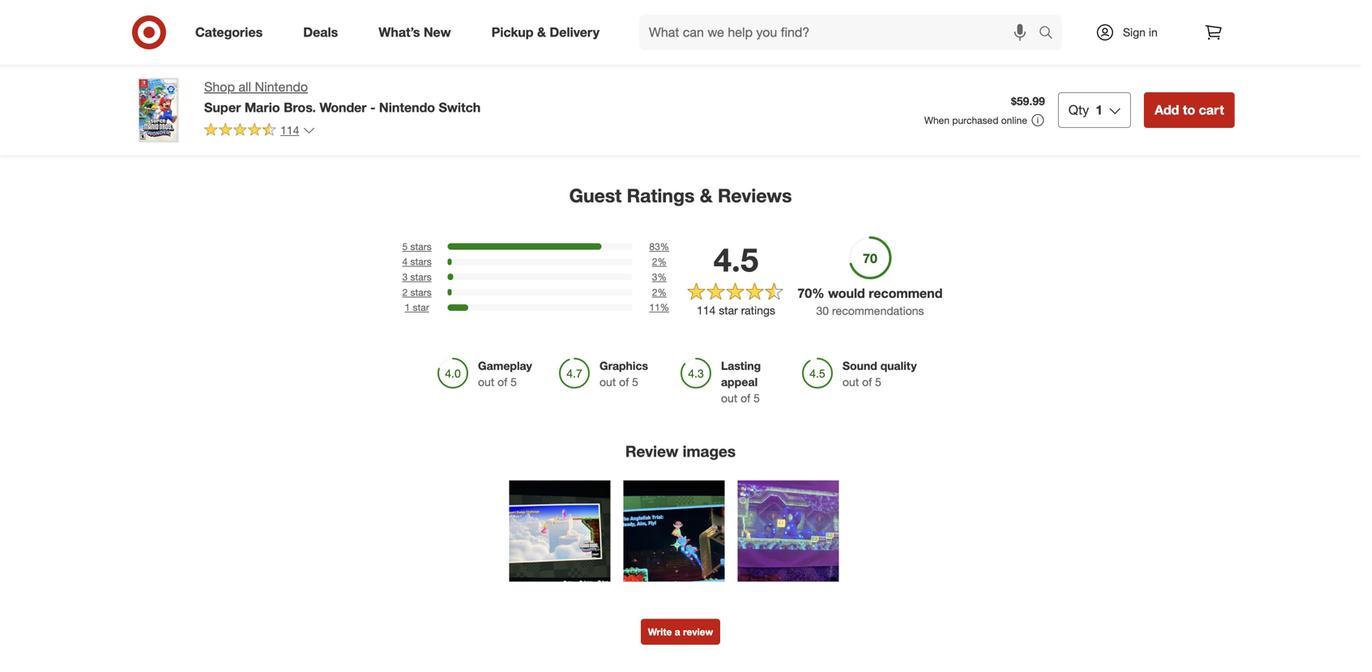 Task type: vqa. For each thing, say whether or not it's contained in the screenshot.


Task type: locate. For each thing, give the bounding box(es) containing it.
0 horizontal spatial &
[[537, 24, 546, 40]]

in up wonder
[[889, 308, 897, 320]]

7 left $99.99
[[654, 16, 660, 30]]

stars up 4 stars
[[411, 241, 432, 253]]

1 for from the left
[[366, 44, 380, 59]]

stars for 4 stars
[[411, 256, 432, 268]]

1 horizontal spatial to
[[1183, 102, 1196, 118]]

1 arctis from the left
[[593, 16, 621, 30]]

nova
[[625, 16, 651, 30], [955, 16, 981, 30], [1121, 16, 1147, 30]]

4 steelseries from the left
[[1028, 16, 1086, 30]]

2 2 % from the top
[[652, 286, 667, 299]]

star
[[413, 302, 429, 314], [719, 303, 738, 318]]

5 down gameplay on the bottom left
[[511, 375, 517, 389]]

7 inside $179.99 steelseries arctis nova 7 wireless gaming headset for xbox series x sponsored
[[984, 16, 991, 30]]

arctis inside $179.99 steelseries arctis nova 7 wireless gaming headset for xbox series x sponsored
[[923, 16, 952, 30]]

1 horizontal spatial and
[[1207, 308, 1224, 320]]

% for 2 stars
[[658, 286, 667, 299]]

0 horizontal spatial nova
[[625, 16, 651, 30]]

lasting appeal out of 5
[[721, 359, 761, 406]]

5 inside lasting appeal out of 5
[[754, 391, 760, 406]]

all down largest
[[771, 322, 782, 334]]

0 vertical spatial in
[[1149, 25, 1158, 39]]

headset inside the $179.99 steelseries arctis nova 7 wireless gaming headset for pc sponsored
[[1117, 30, 1159, 44]]

2 vertical spatial mario
[[973, 308, 1000, 320]]

1 vertical spatial characters
[[837, 308, 886, 320]]

super inside pick from heroic super mario characters and power-ups to save the flower kingdom choose from the largest cast of characters in a side-scrolling mario game, including mario, luigi, peach, daisy, and toads. players of all skill levels can feel the wonder by playing as a yoshi or nabbit who don't take damage!
[[806, 273, 847, 289]]

2 wireless from the left
[[697, 30, 740, 44]]

1 horizontal spatial in
[[1149, 25, 1158, 39]]

1 horizontal spatial all
[[771, 322, 782, 334]]

2 for from the left
[[532, 44, 545, 59]]

2 up 11
[[652, 286, 658, 299]]

wireless inside $99.99 steelseries arctis 1 wireless gaming headset - black sponsored
[[697, 30, 740, 44]]

mario
[[245, 100, 280, 115], [851, 273, 890, 289], [973, 308, 1000, 320]]

super down the shop
[[204, 100, 241, 115]]

xbox left series
[[879, 44, 905, 59]]

5 gaming from the left
[[1074, 30, 1113, 44]]

3 gaming from the left
[[743, 30, 783, 44]]

gameplay
[[478, 359, 532, 373]]

gaming
[[399, 30, 439, 44], [578, 30, 617, 44], [743, 30, 783, 44], [908, 30, 948, 44], [1074, 30, 1113, 44]]

gaming inside $179.99 steelseries arctis nova 7 wireless gaming headset for xbox series x sponsored
[[908, 30, 948, 44]]

% for 4 stars
[[658, 256, 667, 268]]

2 7 from the left
[[984, 16, 991, 30]]

to
[[1183, 102, 1196, 118], [1080, 273, 1094, 289]]

for left series
[[862, 44, 876, 59]]

1 vertical spatial in
[[889, 308, 897, 320]]

2 % up 3 %
[[652, 256, 667, 268]]

out inside graphics out of 5
[[600, 375, 616, 389]]

of down gameplay on the bottom left
[[498, 375, 508, 389]]

mario up 114 link
[[245, 100, 280, 115]]

2 steelseries from the left
[[697, 16, 755, 30]]

4 gaming from the left
[[908, 30, 948, 44]]

$179.99 for steelseries arctis nova 7 wireless gaming headset for pc
[[1028, 2, 1068, 16]]

1 horizontal spatial nova
[[955, 16, 981, 30]]

bros.
[[284, 100, 316, 115]]

wireless
[[532, 30, 574, 44], [697, 30, 740, 44], [862, 30, 905, 44], [1028, 30, 1071, 44]]

70
[[798, 286, 812, 302]]

6 sponsored from the left
[[1028, 59, 1076, 71]]

2 3 from the left
[[652, 271, 658, 283]]

the up players
[[751, 308, 765, 320]]

arctis left sign
[[1089, 16, 1118, 30]]

%
[[660, 241, 670, 253], [658, 256, 667, 268], [658, 271, 667, 283], [812, 286, 825, 302], [658, 286, 667, 299], [660, 302, 670, 314]]

5 inside steelseries arctis nova 7 wireless gaming headset for playstation 5 sponsored
[[609, 44, 615, 59]]

from
[[721, 273, 754, 289], [727, 308, 748, 320]]

0 vertical spatial 2 %
[[652, 256, 667, 268]]

super for heroic
[[806, 273, 847, 289]]

what's new
[[379, 24, 451, 40]]

5 down appeal at bottom
[[754, 391, 760, 406]]

gaming inside $99.99 steelseries arctis 1 wireless gaming headset - black sponsored
[[743, 30, 783, 44]]

for inside "corsair hs35 stereo wired gaming headset for xbox one/playstation 4/nintendo switch/pc"
[[366, 44, 380, 59]]

0 horizontal spatial -
[[370, 100, 376, 115]]

for inside the $179.99 steelseries arctis nova 7 wireless gaming headset for pc sponsored
[[1028, 44, 1041, 59]]

0 vertical spatial 1
[[790, 16, 796, 30]]

1
[[790, 16, 796, 30], [1096, 102, 1103, 118], [405, 302, 410, 314]]

1 vertical spatial nintendo
[[379, 100, 435, 115]]

of
[[825, 308, 834, 320], [759, 322, 768, 334], [498, 375, 508, 389], [619, 375, 629, 389], [863, 375, 872, 389], [741, 391, 751, 406]]

guest review image 1 of 3, zoom in image
[[509, 481, 611, 582]]

all right the shop
[[239, 79, 251, 95]]

review images
[[626, 442, 736, 461]]

characters up side-
[[894, 273, 968, 289]]

stars down 5 stars
[[411, 256, 432, 268]]

reviews
[[718, 184, 792, 207]]

- inside the shop all nintendo super mario bros. wonder - nintendo switch
[[370, 100, 376, 115]]

1 stars from the top
[[411, 241, 432, 253]]

4 wireless from the left
[[1028, 30, 1071, 44]]

qty
[[1069, 102, 1090, 118]]

4 headset from the left
[[951, 30, 994, 44]]

shop all nintendo super mario bros. wonder - nintendo switch
[[204, 79, 481, 115]]

7
[[654, 16, 660, 30], [984, 16, 991, 30], [1150, 16, 1156, 30]]

sponsored down what can we help you find? suggestions appear below search box
[[862, 59, 910, 71]]

2 gaming from the left
[[578, 30, 617, 44]]

xbox
[[383, 44, 409, 59], [879, 44, 905, 59]]

and left power-
[[972, 273, 998, 289]]

gaming inside the $179.99 steelseries arctis nova 7 wireless gaming headset for pc sponsored
[[1074, 30, 1113, 44]]

headset
[[442, 30, 485, 44], [621, 30, 663, 44], [786, 30, 829, 44], [951, 30, 994, 44], [1117, 30, 1159, 44]]

1 wireless from the left
[[532, 30, 574, 44]]

headset inside $99.99 steelseries arctis 1 wireless gaming headset - black sponsored
[[786, 30, 829, 44]]

1 gaming from the left
[[399, 30, 439, 44]]

flower
[[1160, 273, 1207, 289]]

11
[[650, 302, 660, 314]]

$179.99 inside the $179.99 steelseries arctis nova 7 wireless gaming headset for pc sponsored
[[1028, 2, 1068, 16]]

0 horizontal spatial and
[[972, 273, 998, 289]]

4 for from the left
[[1028, 44, 1041, 59]]

steelseries inside the $179.99 steelseries arctis nova 7 wireless gaming headset for pc sponsored
[[1028, 16, 1086, 30]]

sponsored down pickup & delivery link
[[532, 59, 580, 71]]

1 right $99.99
[[790, 16, 796, 30]]

0 vertical spatial and
[[972, 273, 998, 289]]

steelseries up playstation
[[532, 16, 589, 30]]

1 2 % from the top
[[652, 256, 667, 268]]

0 horizontal spatial mario
[[245, 100, 280, 115]]

2 headset from the left
[[621, 30, 663, 44]]

0 vertical spatial super
[[204, 100, 241, 115]]

super up the 30
[[806, 273, 847, 289]]

114 up toads.
[[697, 303, 716, 318]]

purchased
[[953, 114, 999, 126]]

3 steelseries from the left
[[862, 16, 920, 30]]

nintendo down the 4/nintendo
[[379, 100, 435, 115]]

0 horizontal spatial 3
[[402, 271, 408, 283]]

out inside lasting appeal out of 5
[[721, 391, 738, 406]]

nabbit
[[1044, 322, 1074, 334]]

new
[[424, 24, 451, 40]]

2 horizontal spatial the
[[1134, 273, 1156, 289]]

steelseries up pc
[[1028, 16, 1086, 30]]

out down sound
[[843, 375, 859, 389]]

0 horizontal spatial $179.99
[[862, 2, 903, 16]]

of right "cast"
[[825, 308, 834, 320]]

the right save
[[1134, 273, 1156, 289]]

114 link
[[204, 122, 316, 141]]

0 horizontal spatial star
[[413, 302, 429, 314]]

0 horizontal spatial in
[[889, 308, 897, 320]]

steelseries inside $179.99 steelseries arctis nova 7 wireless gaming headset for xbox series x sponsored
[[862, 16, 920, 30]]

0 vertical spatial a
[[900, 308, 906, 320]]

2 horizontal spatial 7
[[1150, 16, 1156, 30]]

stars down 4 stars
[[411, 271, 432, 283]]

5 down sound
[[876, 375, 882, 389]]

2 $179.99 from the left
[[1028, 2, 1068, 16]]

of down graphics at left bottom
[[619, 375, 629, 389]]

2 for 2 stars
[[652, 286, 658, 299]]

- right wonder
[[370, 100, 376, 115]]

2 horizontal spatial a
[[994, 322, 1000, 334]]

xbox inside "corsair hs35 stereo wired gaming headset for xbox one/playstation 4/nintendo switch/pc"
[[383, 44, 409, 59]]

arctis inside $99.99 steelseries arctis 1 wireless gaming headset - black sponsored
[[758, 16, 787, 30]]

3 arctis from the left
[[923, 16, 952, 30]]

$179.99 inside $179.99 steelseries arctis nova 7 wireless gaming headset for xbox series x sponsored
[[862, 2, 903, 16]]

ratings
[[627, 184, 695, 207]]

stars for 3 stars
[[411, 271, 432, 283]]

guest
[[569, 184, 622, 207]]

xbox down the what's
[[383, 44, 409, 59]]

stars up '1 star'
[[411, 286, 432, 299]]

0 vertical spatial from
[[721, 273, 754, 289]]

2 vertical spatial 1
[[405, 302, 410, 314]]

3 stars from the top
[[411, 271, 432, 283]]

& right ratings
[[700, 184, 713, 207]]

What can we help you find? suggestions appear below search field
[[640, 15, 1043, 50]]

% for 1 star
[[660, 302, 670, 314]]

1 vertical spatial -
[[370, 100, 376, 115]]

1 $179.99 from the left
[[862, 2, 903, 16]]

0 vertical spatial 114
[[280, 123, 299, 137]]

from up players
[[727, 308, 748, 320]]

steelseries up black
[[697, 16, 755, 30]]

5
[[609, 44, 615, 59], [402, 241, 408, 253], [511, 375, 517, 389], [632, 375, 639, 389], [876, 375, 882, 389], [754, 391, 760, 406]]

0 vertical spatial mario
[[245, 100, 280, 115]]

1 xbox from the left
[[383, 44, 409, 59]]

1 vertical spatial &
[[700, 184, 713, 207]]

2 horizontal spatial nova
[[1121, 16, 1147, 30]]

steelseries for steelseries arctis nova 7 wireless gaming headset for xbox series x
[[862, 16, 920, 30]]

don't
[[1099, 322, 1122, 334]]

3 up 11
[[652, 271, 658, 283]]

1 steelseries from the left
[[532, 16, 589, 30]]

3 headset from the left
[[786, 30, 829, 44]]

0 horizontal spatial all
[[239, 79, 251, 95]]

0 vertical spatial all
[[239, 79, 251, 95]]

0 horizontal spatial super
[[204, 100, 241, 115]]

sponsored link
[[201, 0, 334, 71]]

super inside the shop all nintendo super mario bros. wonder - nintendo switch
[[204, 100, 241, 115]]

sponsored up the shop
[[201, 59, 249, 71]]

3 sponsored from the left
[[532, 59, 580, 71]]

nintendo up bros.
[[255, 79, 308, 95]]

&
[[537, 24, 546, 40], [700, 184, 713, 207]]

of down appeal at bottom
[[741, 391, 751, 406]]

2 % for 4 stars
[[652, 256, 667, 268]]

0 horizontal spatial to
[[1080, 273, 1094, 289]]

0 vertical spatial to
[[1183, 102, 1196, 118]]

0 vertical spatial -
[[697, 44, 702, 59]]

3 for 3 stars
[[402, 271, 408, 283]]

write
[[648, 627, 672, 639]]

a up wonder
[[900, 308, 906, 320]]

switch
[[439, 100, 481, 115]]

1 horizontal spatial $179.99
[[1028, 2, 1068, 16]]

sponsored down search button
[[1028, 59, 1076, 71]]

the
[[1134, 273, 1156, 289], [751, 308, 765, 320], [875, 322, 889, 334]]

for inside steelseries arctis nova 7 wireless gaming headset for playstation 5 sponsored
[[532, 44, 545, 59]]

mario up as
[[973, 308, 1000, 320]]

arctis inside steelseries arctis nova 7 wireless gaming headset for playstation 5 sponsored
[[593, 16, 621, 30]]

of inside gameplay out of 5
[[498, 375, 508, 389]]

out down appeal at bottom
[[721, 391, 738, 406]]

all
[[239, 79, 251, 95], [771, 322, 782, 334]]

7 inside the $179.99 steelseries arctis nova 7 wireless gaming headset for pc sponsored
[[1150, 16, 1156, 30]]

1 right qty
[[1096, 102, 1103, 118]]

1 horizontal spatial a
[[900, 308, 906, 320]]

1 horizontal spatial star
[[719, 303, 738, 318]]

gaming inside "corsair hs35 stereo wired gaming headset for xbox one/playstation 4/nintendo switch/pc"
[[399, 30, 439, 44]]

1 horizontal spatial 114
[[697, 303, 716, 318]]

nova inside the $179.99 steelseries arctis nova 7 wireless gaming headset for pc sponsored
[[1121, 16, 1147, 30]]

steelseries inside $99.99 steelseries arctis 1 wireless gaming headset - black sponsored
[[697, 16, 755, 30]]

1 nova from the left
[[625, 16, 651, 30]]

1 vertical spatial to
[[1080, 273, 1094, 289]]

2 vertical spatial a
[[675, 627, 681, 639]]

and right the daisy,
[[1207, 308, 1224, 320]]

recommend
[[869, 286, 943, 302]]

sign in link
[[1082, 15, 1183, 50]]

0 horizontal spatial the
[[751, 308, 765, 320]]

1 vertical spatial super
[[806, 273, 847, 289]]

1 horizontal spatial -
[[697, 44, 702, 59]]

0 vertical spatial characters
[[894, 273, 968, 289]]

4.5
[[714, 240, 759, 280]]

0 vertical spatial &
[[537, 24, 546, 40]]

arctis up the x
[[923, 16, 952, 30]]

4 stars from the top
[[411, 286, 432, 299]]

mario up recommendations
[[851, 273, 890, 289]]

arctis inside the $179.99 steelseries arctis nova 7 wireless gaming headset for pc sponsored
[[1089, 16, 1118, 30]]

1 vertical spatial all
[[771, 322, 782, 334]]

out
[[478, 375, 495, 389], [600, 375, 616, 389], [843, 375, 859, 389], [721, 391, 738, 406]]

2 %
[[652, 256, 667, 268], [652, 286, 667, 299]]

5 down graphics at left bottom
[[632, 375, 639, 389]]

2 down 83
[[652, 256, 658, 268]]

the down recommendations
[[875, 322, 889, 334]]

guest review image 2 of 3, zoom in image
[[624, 481, 725, 582]]

5 sponsored from the left
[[862, 59, 910, 71]]

2 nova from the left
[[955, 16, 981, 30]]

mario inside the shop all nintendo super mario bros. wonder - nintendo switch
[[245, 100, 280, 115]]

1 7 from the left
[[654, 16, 660, 30]]

2 xbox from the left
[[879, 44, 905, 59]]

for left pc
[[1028, 44, 1041, 59]]

4 sponsored from the left
[[697, 59, 745, 71]]

what's
[[379, 24, 420, 40]]

1 vertical spatial mario
[[851, 273, 890, 289]]

1 horizontal spatial characters
[[894, 273, 968, 289]]

3 nova from the left
[[1121, 16, 1147, 30]]

steelseries up series
[[862, 16, 920, 30]]

1 horizontal spatial mario
[[851, 273, 890, 289]]

out down graphics at left bottom
[[600, 375, 616, 389]]

114 down bros.
[[280, 123, 299, 137]]

characters up 'feel'
[[837, 308, 886, 320]]

sponsored inside $179.99 steelseries arctis nova 7 wireless gaming headset for xbox series x sponsored
[[862, 59, 910, 71]]

1 horizontal spatial 3
[[652, 271, 658, 283]]

arctis up playstation
[[593, 16, 621, 30]]

0 horizontal spatial 1
[[405, 302, 410, 314]]

1 horizontal spatial 7
[[984, 16, 991, 30]]

a right 'write'
[[675, 627, 681, 639]]

arctis for steelseries arctis nova 7 wireless gaming headset for pc
[[1089, 16, 1118, 30]]

star down kingdom
[[719, 303, 738, 318]]

1 horizontal spatial &
[[700, 184, 713, 207]]

sponsored inside the $179.99 steelseries arctis nova 7 wireless gaming headset for pc sponsored
[[1028, 59, 1076, 71]]

by
[[930, 322, 941, 334]]

nova inside steelseries arctis nova 7 wireless gaming headset for playstation 5 sponsored
[[625, 16, 651, 30]]

damage!
[[1148, 322, 1189, 334]]

2 arctis from the left
[[758, 16, 787, 30]]

3 for from the left
[[862, 44, 876, 59]]

- left black
[[697, 44, 702, 59]]

1 down the 2 stars
[[405, 302, 410, 314]]

toads.
[[687, 322, 718, 334]]

graphics
[[600, 359, 648, 373]]

0 horizontal spatial a
[[675, 627, 681, 639]]

star down the 2 stars
[[413, 302, 429, 314]]

1 vertical spatial 2 %
[[652, 286, 667, 299]]

wireless inside steelseries arctis nova 7 wireless gaming headset for playstation 5 sponsored
[[532, 30, 574, 44]]

3 7 from the left
[[1150, 16, 1156, 30]]

2 % down 3 %
[[652, 286, 667, 299]]

from up 114 star ratings
[[721, 273, 754, 289]]

star for 1
[[413, 302, 429, 314]]

for down pickup & delivery
[[532, 44, 545, 59]]

1 vertical spatial 114
[[697, 303, 716, 318]]

- inside $99.99 steelseries arctis 1 wireless gaming headset - black sponsored
[[697, 44, 702, 59]]

2 stars from the top
[[411, 256, 432, 268]]

1 3 from the left
[[402, 271, 408, 283]]

mario for characters
[[851, 273, 890, 289]]

5 stars
[[402, 241, 432, 253]]

graphics out of 5
[[600, 359, 648, 389]]

3 down "4" on the top left
[[402, 271, 408, 283]]

5 headset from the left
[[1117, 30, 1159, 44]]

4 arctis from the left
[[1089, 16, 1118, 30]]

a right as
[[994, 322, 1000, 334]]

& right pickup at left top
[[537, 24, 546, 40]]

1 horizontal spatial super
[[806, 273, 847, 289]]

sponsored down the "wired"
[[366, 59, 414, 71]]

0 horizontal spatial 7
[[654, 16, 660, 30]]

1 sponsored from the left
[[201, 59, 249, 71]]

1 horizontal spatial 1
[[790, 16, 796, 30]]

2 sponsored from the left
[[366, 59, 414, 71]]

power-
[[1002, 273, 1050, 289]]

in inside sign in link
[[1149, 25, 1158, 39]]

7 left the "search"
[[984, 16, 991, 30]]

1 horizontal spatial xbox
[[879, 44, 905, 59]]

2
[[652, 256, 658, 268], [402, 286, 408, 299], [652, 286, 658, 299]]

nova inside $179.99 steelseries arctis nova 7 wireless gaming headset for xbox series x sponsored
[[955, 16, 981, 30]]

0 vertical spatial the
[[1134, 273, 1156, 289]]

3
[[402, 271, 408, 283], [652, 271, 658, 283]]

guest ratings & reviews
[[569, 184, 792, 207]]

of down sound
[[863, 375, 872, 389]]

3 wireless from the left
[[862, 30, 905, 44]]

1 horizontal spatial the
[[875, 322, 889, 334]]

out down gameplay on the bottom left
[[478, 375, 495, 389]]

in right sign
[[1149, 25, 1158, 39]]

sign
[[1124, 25, 1146, 39]]

to right ups
[[1080, 273, 1094, 289]]

5 inside graphics out of 5
[[632, 375, 639, 389]]

to right add
[[1183, 102, 1196, 118]]

7 for steelseries arctis nova 7 wireless gaming headset for pc
[[1150, 16, 1156, 30]]

1 headset from the left
[[442, 30, 485, 44]]

0 horizontal spatial 114
[[280, 123, 299, 137]]

pc
[[1045, 44, 1060, 59]]

nintendo
[[255, 79, 308, 95], [379, 100, 435, 115]]

2 horizontal spatial 1
[[1096, 102, 1103, 118]]

for down the what's
[[366, 44, 380, 59]]

heroic
[[758, 273, 802, 289]]

appeal
[[721, 375, 758, 389]]

0 horizontal spatial xbox
[[383, 44, 409, 59]]

sponsored down $99.99
[[697, 59, 745, 71]]

arctis right $99.99
[[758, 16, 787, 30]]

4 stars
[[402, 256, 432, 268]]

arctis
[[593, 16, 621, 30], [758, 16, 787, 30], [923, 16, 952, 30], [1089, 16, 1118, 30]]

when purchased online
[[925, 114, 1028, 126]]

0 horizontal spatial nintendo
[[255, 79, 308, 95]]

7 right sign
[[1150, 16, 1156, 30]]

5 right playstation
[[609, 44, 615, 59]]

2 horizontal spatial mario
[[973, 308, 1000, 320]]



Task type: describe. For each thing, give the bounding box(es) containing it.
wired
[[366, 30, 396, 44]]

5 inside sound quality out of 5
[[876, 375, 882, 389]]

in inside pick from heroic super mario characters and power-ups to save the flower kingdom choose from the largest cast of characters in a side-scrolling mario game, including mario, luigi, peach, daisy, and toads. players of all skill levels can feel the wonder by playing as a yoshi or nabbit who don't take damage!
[[889, 308, 897, 320]]

corsair hs35 stereo wired gaming headset for xbox one/playstation 4/nintendo switch/pc
[[366, 16, 494, 73]]

scrolling
[[932, 308, 970, 320]]

ups
[[1050, 273, 1076, 289]]

save
[[1098, 273, 1130, 289]]

wonder
[[892, 322, 927, 334]]

mario,
[[1079, 308, 1108, 320]]

wireless inside the $179.99 steelseries arctis nova 7 wireless gaming headset for pc sponsored
[[1028, 30, 1071, 44]]

super for nintendo
[[204, 100, 241, 115]]

including
[[1035, 308, 1076, 320]]

yoshi
[[1003, 322, 1028, 334]]

review
[[683, 627, 714, 639]]

3 stars
[[402, 271, 432, 283]]

1 vertical spatial from
[[727, 308, 748, 320]]

largest
[[768, 308, 800, 320]]

kingdom
[[687, 286, 751, 303]]

skill
[[785, 322, 802, 334]]

series
[[908, 44, 940, 59]]

2 vertical spatial the
[[875, 322, 889, 334]]

gameplay out of 5
[[478, 359, 532, 389]]

0 vertical spatial nintendo
[[255, 79, 308, 95]]

wireless inside $179.99 steelseries arctis nova 7 wireless gaming headset for xbox series x sponsored
[[862, 30, 905, 44]]

categories link
[[182, 15, 283, 50]]

peach,
[[1140, 308, 1172, 320]]

luigi,
[[1111, 308, 1137, 320]]

feel
[[855, 322, 872, 334]]

out inside gameplay out of 5
[[478, 375, 495, 389]]

for inside $179.99 steelseries arctis nova 7 wireless gaming headset for xbox series x sponsored
[[862, 44, 876, 59]]

levels
[[805, 322, 832, 334]]

5 inside gameplay out of 5
[[511, 375, 517, 389]]

$99.99 steelseries arctis 1 wireless gaming headset - black sponsored
[[697, 2, 829, 71]]

3 for 3 %
[[652, 271, 658, 283]]

% inside 70 % would recommend 30 recommendations
[[812, 286, 825, 302]]

quality
[[881, 359, 917, 373]]

guest review image 3 of 3, zoom in image
[[738, 481, 839, 582]]

lasting
[[721, 359, 761, 373]]

1 horizontal spatial nintendo
[[379, 100, 435, 115]]

playstation
[[548, 44, 606, 59]]

114 for 114
[[280, 123, 299, 137]]

mario for bros.
[[245, 100, 280, 115]]

categories
[[195, 24, 263, 40]]

would
[[828, 286, 866, 302]]

add to cart button
[[1145, 92, 1235, 128]]

0 horizontal spatial characters
[[837, 308, 886, 320]]

headset inside $179.99 steelseries arctis nova 7 wireless gaming headset for xbox series x sponsored
[[951, 30, 994, 44]]

sound
[[843, 359, 878, 373]]

of down ratings
[[759, 322, 768, 334]]

write a review button
[[641, 620, 721, 646]]

side-
[[909, 308, 932, 320]]

steelseries for steelseries arctis nova 7 wireless gaming headset for pc
[[1028, 16, 1086, 30]]

pickup & delivery
[[492, 24, 600, 40]]

pick from heroic super mario characters and power-ups to save the flower kingdom choose from the largest cast of characters in a side-scrolling mario game, including mario, luigi, peach, daisy, and toads. players of all skill levels can feel the wonder by playing as a yoshi or nabbit who don't take damage!
[[687, 273, 1224, 334]]

headset inside steelseries arctis nova 7 wireless gaming headset for playstation 5 sponsored
[[621, 30, 663, 44]]

one/playstation
[[412, 44, 494, 59]]

search button
[[1032, 15, 1071, 53]]

add to cart
[[1155, 102, 1225, 118]]

image of super mario bros. wonder - nintendo switch image
[[126, 78, 191, 143]]

deals
[[303, 24, 338, 40]]

pickup & delivery link
[[478, 15, 620, 50]]

star for 114
[[719, 303, 738, 318]]

2 stars
[[402, 286, 432, 299]]

$179.99 steelseries arctis nova 7 wireless gaming headset for pc sponsored
[[1028, 2, 1159, 71]]

deals link
[[290, 15, 358, 50]]

1 vertical spatial a
[[994, 322, 1000, 334]]

$179.99 for steelseries arctis nova 7 wireless gaming headset for xbox series x
[[862, 2, 903, 16]]

2 up '1 star'
[[402, 286, 408, 299]]

1 vertical spatial and
[[1207, 308, 1224, 320]]

all inside pick from heroic super mario characters and power-ups to save the flower kingdom choose from the largest cast of characters in a side-scrolling mario game, including mario, luigi, peach, daisy, and toads. players of all skill levels can feel the wonder by playing as a yoshi or nabbit who don't take damage!
[[771, 322, 782, 334]]

can
[[835, 322, 852, 334]]

headset inside "corsair hs35 stereo wired gaming headset for xbox one/playstation 4/nintendo switch/pc"
[[442, 30, 485, 44]]

daisy,
[[1175, 308, 1204, 320]]

take
[[1125, 322, 1145, 334]]

ratings
[[741, 303, 776, 318]]

1 star
[[405, 302, 429, 314]]

2 for 4 stars
[[652, 256, 658, 268]]

to inside button
[[1183, 102, 1196, 118]]

3 %
[[652, 271, 667, 283]]

7 for steelseries arctis nova 7 wireless gaming headset for xbox series x
[[984, 16, 991, 30]]

playing
[[944, 322, 977, 334]]

choose
[[687, 308, 724, 320]]

recommendations
[[832, 304, 924, 318]]

5 up "4" on the top left
[[402, 241, 408, 253]]

nova for steelseries arctis nova 7 wireless gaming headset for xbox series x
[[955, 16, 981, 30]]

$99.99
[[697, 2, 731, 16]]

of inside graphics out of 5
[[619, 375, 629, 389]]

1 inside $99.99 steelseries arctis 1 wireless gaming headset - black sponsored
[[790, 16, 796, 30]]

who
[[1077, 322, 1096, 334]]

steelseries inside steelseries arctis nova 7 wireless gaming headset for playstation 5 sponsored
[[532, 16, 589, 30]]

black
[[705, 44, 733, 59]]

pick
[[687, 273, 717, 289]]

players
[[721, 322, 756, 334]]

cast
[[803, 308, 822, 320]]

game,
[[1002, 308, 1032, 320]]

$179.99 steelseries arctis nova 7 wireless gaming headset for xbox series x sponsored
[[862, 2, 994, 71]]

- for black
[[697, 44, 702, 59]]

- for nintendo
[[370, 100, 376, 115]]

sound quality out of 5
[[843, 359, 917, 389]]

arctis for steelseries arctis nova 7 wireless gaming headset for xbox series x
[[923, 16, 952, 30]]

steelseries arctis nova 7 wireless gaming headset for playstation 5 sponsored
[[532, 16, 663, 71]]

% for 5 stars
[[660, 241, 670, 253]]

7 inside steelseries arctis nova 7 wireless gaming headset for playstation 5 sponsored
[[654, 16, 660, 30]]

switch/pc
[[426, 59, 480, 73]]

stars for 2 stars
[[411, 286, 432, 299]]

4
[[402, 256, 408, 268]]

1 vertical spatial the
[[751, 308, 765, 320]]

what's new link
[[365, 15, 471, 50]]

2 % for 2 stars
[[652, 286, 667, 299]]

30
[[817, 304, 829, 318]]

stars for 5 stars
[[411, 241, 432, 253]]

$59.99
[[1012, 94, 1046, 108]]

write a review
[[648, 627, 714, 639]]

to inside pick from heroic super mario characters and power-ups to save the flower kingdom choose from the largest cast of characters in a side-scrolling mario game, including mario, luigi, peach, daisy, and toads. players of all skill levels can feel the wonder by playing as a yoshi or nabbit who don't take damage!
[[1080, 273, 1094, 289]]

% for 3 stars
[[658, 271, 667, 283]]

a inside "write a review" button
[[675, 627, 681, 639]]

hs35
[[420, 16, 448, 30]]

steelseries for steelseries arctis 1 wireless gaming headset - black
[[697, 16, 755, 30]]

gaming inside steelseries arctis nova 7 wireless gaming headset for playstation 5 sponsored
[[578, 30, 617, 44]]

when
[[925, 114, 950, 126]]

1 vertical spatial 1
[[1096, 102, 1103, 118]]

4/nintendo
[[366, 59, 423, 73]]

out inside sound quality out of 5
[[843, 375, 859, 389]]

search
[[1032, 26, 1071, 42]]

shop
[[204, 79, 235, 95]]

nova for steelseries arctis nova 7 wireless gaming headset for pc
[[1121, 16, 1147, 30]]

xbox inside $179.99 steelseries arctis nova 7 wireless gaming headset for xbox series x sponsored
[[879, 44, 905, 59]]

all inside the shop all nintendo super mario bros. wonder - nintendo switch
[[239, 79, 251, 95]]

70 % would recommend 30 recommendations
[[798, 286, 943, 318]]

of inside sound quality out of 5
[[863, 375, 872, 389]]

83
[[650, 241, 660, 253]]

114 for 114 star ratings
[[697, 303, 716, 318]]

arctis for steelseries arctis 1 wireless gaming headset - black
[[758, 16, 787, 30]]

sponsored inside steelseries arctis nova 7 wireless gaming headset for playstation 5 sponsored
[[532, 59, 580, 71]]

cart
[[1200, 102, 1225, 118]]

qty 1
[[1069, 102, 1103, 118]]

of inside lasting appeal out of 5
[[741, 391, 751, 406]]

83 %
[[650, 241, 670, 253]]

images
[[683, 442, 736, 461]]

sponsored inside $99.99 steelseries arctis 1 wireless gaming headset - black sponsored
[[697, 59, 745, 71]]

114 star ratings
[[697, 303, 776, 318]]



